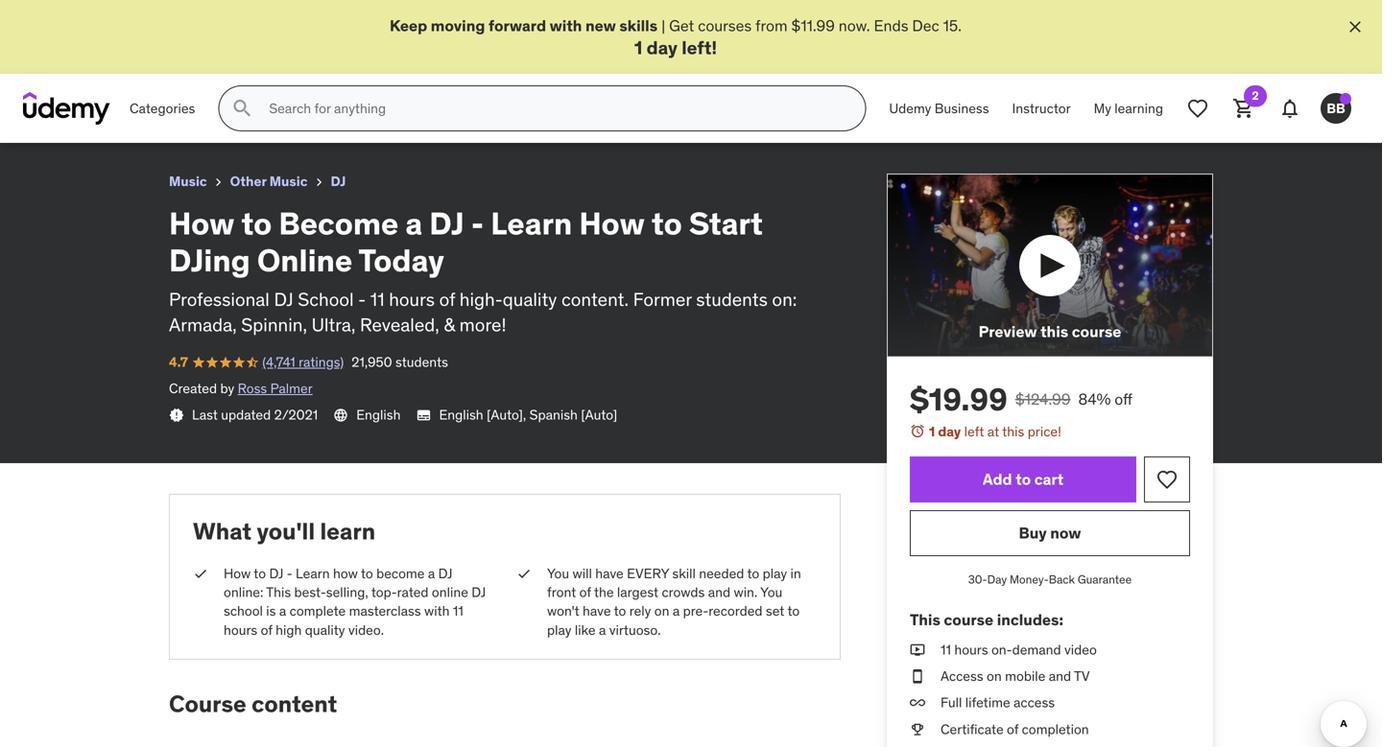 Task type: vqa. For each thing, say whether or not it's contained in the screenshot.
The Field of Data Science - The Benefits of Each Discipline's Field
no



Task type: locate. For each thing, give the bounding box(es) containing it.
with left 'new'
[[550, 16, 582, 36]]

front
[[547, 584, 576, 602]]

11
[[370, 288, 385, 311], [453, 603, 463, 620], [941, 642, 951, 659]]

- up high-
[[471, 204, 484, 243]]

become inside how to become a dj - learn how to start djing online today professional dj school - 11 hours of high-quality content. former students on: armada, spinnin, ultra, revealed, & more!
[[279, 204, 399, 243]]

you up front
[[547, 565, 569, 583]]

alarm image
[[910, 424, 925, 439]]

of up the &
[[439, 288, 455, 311]]

&
[[444, 313, 455, 336]]

music left other
[[169, 173, 207, 190]]

xsmall image left full
[[910, 694, 925, 713]]

have
[[595, 565, 624, 583], [583, 603, 611, 620]]

close image
[[1346, 17, 1365, 36]]

0 horizontal spatial play
[[547, 622, 572, 639]]

with inside keep moving forward with new skills | get courses from $11.99 now. ends dec 15. 1 day left!
[[550, 16, 582, 36]]

on
[[654, 603, 670, 620], [987, 668, 1002, 686]]

1 horizontal spatial djing
[[316, 8, 357, 28]]

day left left
[[938, 423, 961, 441]]

start for how to become a dj - learn how to start djing online today
[[275, 8, 312, 28]]

how to become a dj - learn how to start djing online today
[[15, 8, 454, 28]]

bb link
[[1313, 86, 1359, 132]]

on right rely
[[654, 603, 670, 620]]

have up the
[[595, 565, 624, 583]]

0 vertical spatial and
[[708, 584, 731, 602]]

1 right alarm "image"
[[929, 423, 935, 441]]

have down the
[[583, 603, 611, 620]]

and
[[708, 584, 731, 602], [1049, 668, 1071, 686]]

1 horizontal spatial students
[[696, 288, 768, 311]]

djing left keep
[[316, 8, 357, 28]]

course
[[1072, 322, 1122, 342], [944, 610, 994, 630]]

udemy business
[[889, 100, 989, 117]]

last
[[192, 407, 218, 424]]

add
[[983, 470, 1012, 490]]

music link
[[169, 170, 207, 194]]

0 vertical spatial students
[[696, 288, 768, 311]]

english for english
[[356, 407, 401, 424]]

0 horizontal spatial on
[[654, 603, 670, 620]]

0 vertical spatial 11
[[370, 288, 385, 311]]

instructor
[[1012, 100, 1071, 117]]

0 vertical spatial learn
[[176, 8, 217, 28]]

djing for how to become a dj - learn how to start djing online today professional dj school - 11 hours of high-quality content. former students on: armada, spinnin, ultra, revealed, & more!
[[169, 241, 250, 280]]

how to dj - learn how to become a dj online: this best-selling, top-rated online dj school is a complete masterclass with 11 hours of high quality video.
[[224, 565, 486, 639]]

this
[[1041, 322, 1069, 342], [1002, 423, 1025, 441]]

school
[[298, 288, 354, 311]]

of
[[439, 288, 455, 311], [579, 584, 591, 602], [261, 622, 272, 639], [1007, 721, 1019, 739]]

course down 30-
[[944, 610, 994, 630]]

this
[[910, 610, 941, 630]]

0 horizontal spatial quality
[[305, 622, 345, 639]]

$19.99 $124.99 84% off
[[910, 381, 1133, 419]]

1 vertical spatial wishlist image
[[1156, 469, 1179, 492]]

wishlist image
[[1187, 97, 1210, 120], [1156, 469, 1179, 492]]

you have alerts image
[[1340, 93, 1352, 105]]

0 horizontal spatial students
[[396, 354, 448, 371]]

0 vertical spatial quality
[[503, 288, 557, 311]]

english right course language image
[[356, 407, 401, 424]]

hours inside how to dj - learn how to become a dj online: this best-selling, top-rated online dj school is a complete masterclass with 11 hours of high quality video.
[[224, 622, 258, 639]]

with down online
[[424, 603, 450, 620]]

of inside how to dj - learn how to become a dj online: this best-selling, top-rated online dj school is a complete masterclass with 11 hours of high quality video.
[[261, 622, 272, 639]]

0 vertical spatial you
[[547, 565, 569, 583]]

won't
[[547, 603, 580, 620]]

11 up access
[[941, 642, 951, 659]]

1 horizontal spatial music
[[270, 173, 308, 190]]

11 down online
[[453, 603, 463, 620]]

0 horizontal spatial 1
[[634, 36, 643, 59]]

day
[[647, 36, 678, 59], [938, 423, 961, 441]]

2 english from the left
[[439, 407, 483, 424]]

a inside how to become a dj - learn how to start djing online today professional dj school - 11 hours of high-quality content. former students on: armada, spinnin, ultra, revealed, & more!
[[405, 204, 423, 243]]

0 horizontal spatial 11
[[370, 288, 385, 311]]

0 vertical spatial djing
[[316, 8, 357, 28]]

add to cart
[[983, 470, 1064, 490]]

armada,
[[169, 313, 237, 336]]

dj right online
[[472, 584, 486, 602]]

1 vertical spatial start
[[689, 204, 763, 243]]

1 horizontal spatial hours
[[389, 288, 435, 311]]

1 vertical spatial students
[[396, 354, 448, 371]]

1 horizontal spatial 11
[[453, 603, 463, 620]]

online left moving
[[360, 8, 408, 28]]

high
[[276, 622, 302, 639]]

1 vertical spatial hours
[[224, 622, 258, 639]]

learn
[[176, 8, 217, 28], [491, 204, 572, 243], [296, 565, 330, 583]]

quality inside how to become a dj - learn how to start djing online today professional dj school - 11 hours of high-quality content. former students on: armada, spinnin, ultra, revealed, & more!
[[503, 288, 557, 311]]

2 horizontal spatial learn
[[491, 204, 572, 243]]

0 horizontal spatial hours
[[224, 622, 258, 639]]

1 vertical spatial become
[[279, 204, 399, 243]]

0 vertical spatial this
[[1041, 322, 1069, 342]]

1 vertical spatial you
[[760, 584, 783, 602]]

win.
[[734, 584, 758, 602]]

play
[[763, 565, 787, 583], [547, 622, 572, 639]]

1 horizontal spatial learn
[[296, 565, 330, 583]]

1 horizontal spatial online
[[360, 8, 408, 28]]

online up school
[[257, 241, 353, 280]]

xsmall image for last
[[169, 408, 184, 424]]

quality up more!
[[503, 288, 557, 311]]

students left on:
[[696, 288, 768, 311]]

in
[[791, 565, 801, 583]]

djing inside how to become a dj - learn how to start djing online today professional dj school - 11 hours of high-quality content. former students on: armada, spinnin, ultra, revealed, & more!
[[169, 241, 250, 280]]

[auto]
[[581, 407, 617, 424]]

0 horizontal spatial online
[[257, 241, 353, 280]]

ratings)
[[299, 354, 344, 371]]

2 vertical spatial hours
[[955, 642, 988, 659]]

- up online: this
[[287, 565, 292, 583]]

become
[[376, 565, 425, 583]]

instructor link
[[1001, 86, 1082, 132]]

1 horizontal spatial you
[[760, 584, 783, 602]]

day down |
[[647, 36, 678, 59]]

completion
[[1022, 721, 1089, 739]]

demand
[[1012, 642, 1061, 659]]

pre-
[[683, 603, 709, 620]]

how for how to become a dj - learn how to start djing online today
[[15, 8, 48, 28]]

1 horizontal spatial 1
[[929, 423, 935, 441]]

1 horizontal spatial become
[[279, 204, 399, 243]]

1 horizontal spatial day
[[938, 423, 961, 441]]

1 vertical spatial online
[[257, 241, 353, 280]]

my learning link
[[1082, 86, 1175, 132]]

xsmall image down this
[[910, 641, 925, 660]]

11 up revealed,
[[370, 288, 385, 311]]

categories button
[[118, 86, 207, 132]]

0 vertical spatial 1
[[634, 36, 643, 59]]

1 horizontal spatial start
[[689, 204, 763, 243]]

(4,741 ratings)
[[262, 354, 344, 371]]

2 horizontal spatial 11
[[941, 642, 951, 659]]

dj right other music on the top left of page
[[331, 173, 346, 190]]

xsmall image left certificate
[[910, 721, 925, 740]]

my learning
[[1094, 100, 1164, 117]]

2 link
[[1221, 86, 1267, 132]]

this right at
[[1002, 423, 1025, 441]]

new
[[586, 16, 616, 36]]

xsmall image left last
[[169, 408, 184, 424]]

1 horizontal spatial course
[[1072, 322, 1122, 342]]

of left the
[[579, 584, 591, 602]]

0 horizontal spatial music
[[169, 173, 207, 190]]

this right preview
[[1041, 322, 1069, 342]]

0 vertical spatial on
[[654, 603, 670, 620]]

0 horizontal spatial this
[[1002, 423, 1025, 441]]

30-day money-back guarantee
[[968, 573, 1132, 588]]

1 down skills
[[634, 36, 643, 59]]

today inside how to become a dj - learn how to start djing online today professional dj school - 11 hours of high-quality content. former students on: armada, spinnin, ultra, revealed, & more!
[[358, 241, 444, 280]]

0 horizontal spatial start
[[275, 8, 312, 28]]

on up full lifetime access
[[987, 668, 1002, 686]]

money-
[[1010, 573, 1049, 588]]

0 vertical spatial hours
[[389, 288, 435, 311]]

preview
[[979, 322, 1037, 342]]

hours up revealed,
[[389, 288, 435, 311]]

this inside button
[[1041, 322, 1069, 342]]

0 vertical spatial today
[[411, 8, 454, 28]]

1 horizontal spatial english
[[439, 407, 483, 424]]

0 horizontal spatial wishlist image
[[1156, 469, 1179, 492]]

become for how to become a dj - learn how to start djing online today professional dj school - 11 hours of high-quality content. former students on: armada, spinnin, ultra, revealed, & more!
[[279, 204, 399, 243]]

1 vertical spatial day
[[938, 423, 961, 441]]

1 vertical spatial learn
[[491, 204, 572, 243]]

today left forward
[[411, 8, 454, 28]]

0 vertical spatial day
[[647, 36, 678, 59]]

left!
[[682, 36, 717, 59]]

2 vertical spatial 11
[[941, 642, 951, 659]]

0 vertical spatial play
[[763, 565, 787, 583]]

0 vertical spatial online
[[360, 8, 408, 28]]

0 vertical spatial start
[[275, 8, 312, 28]]

xsmall image left access
[[910, 668, 925, 687]]

0 horizontal spatial and
[[708, 584, 731, 602]]

xsmall image
[[211, 175, 226, 190], [169, 408, 184, 424], [193, 565, 208, 584], [910, 668, 925, 687], [910, 721, 925, 740]]

keep
[[390, 16, 427, 36]]

day inside keep moving forward with new skills | get courses from $11.99 now. ends dec 15. 1 day left!
[[647, 36, 678, 59]]

now
[[1050, 524, 1081, 543]]

- inside how to dj - learn how to become a dj online: this best-selling, top-rated online dj school is a complete masterclass with 11 hours of high quality video.
[[287, 565, 292, 583]]

- right school
[[358, 288, 366, 311]]

11 inside how to dj - learn how to become a dj online: this best-selling, top-rated online dj school is a complete masterclass with 11 hours of high quality video.
[[453, 603, 463, 620]]

1 horizontal spatial this
[[1041, 322, 1069, 342]]

to
[[52, 8, 67, 28], [257, 8, 272, 28], [241, 204, 272, 243], [652, 204, 682, 243], [1016, 470, 1031, 490], [254, 565, 266, 583], [361, 565, 373, 583], [747, 565, 760, 583], [614, 603, 626, 620], [788, 603, 800, 620]]

crowds
[[662, 584, 705, 602]]

xsmall image down what
[[193, 565, 208, 584]]

english
[[356, 407, 401, 424], [439, 407, 483, 424]]

hours down the school
[[224, 622, 258, 639]]

course up 84%
[[1072, 322, 1122, 342]]

djing up professional on the top of the page
[[169, 241, 250, 280]]

0 horizontal spatial djing
[[169, 241, 250, 280]]

how to become a dj - learn how to start djing online today professional dj school - 11 hours of high-quality content. former students on: armada, spinnin, ultra, revealed, & more!
[[169, 204, 797, 336]]

shopping cart with 2 items image
[[1233, 97, 1256, 120]]

online for how to become a dj - learn how to start djing online today professional dj school - 11 hours of high-quality content. former students on: armada, spinnin, ultra, revealed, & more!
[[257, 241, 353, 280]]

0 vertical spatial have
[[595, 565, 624, 583]]

1 vertical spatial and
[[1049, 668, 1071, 686]]

and left "tv"
[[1049, 668, 1071, 686]]

course inside button
[[1072, 322, 1122, 342]]

11 inside how to become a dj - learn how to start djing online today professional dj school - 11 hours of high-quality content. former students on: armada, spinnin, ultra, revealed, & more!
[[370, 288, 385, 311]]

0 vertical spatial with
[[550, 16, 582, 36]]

0 horizontal spatial english
[[356, 407, 401, 424]]

video.
[[348, 622, 384, 639]]

on-
[[992, 642, 1012, 659]]

2 music from the left
[[270, 173, 308, 190]]

dj up online
[[438, 565, 453, 583]]

1 horizontal spatial and
[[1049, 668, 1071, 686]]

online for how to become a dj - learn how to start djing online today
[[360, 8, 408, 28]]

you up set
[[760, 584, 783, 602]]

djing
[[316, 8, 357, 28], [169, 241, 250, 280]]

access
[[1014, 695, 1055, 712]]

dj up categories
[[146, 8, 163, 28]]

0 horizontal spatial you
[[547, 565, 569, 583]]

xsmall image left will
[[516, 565, 532, 584]]

every
[[627, 565, 669, 583]]

students down revealed,
[[396, 354, 448, 371]]

online inside how to become a dj - learn how to start djing online today professional dj school - 11 hours of high-quality content. former students on: armada, spinnin, ultra, revealed, & more!
[[257, 241, 353, 280]]

and inside you will have every skill needed to play in front of the largest crowds and win. you won't have to rely on a pre-recorded set to play like a virtuoso.
[[708, 584, 731, 602]]

and down needed
[[708, 584, 731, 602]]

how for how to dj - learn how to become a dj online: this best-selling, top-rated online dj school is a complete masterclass with 11 hours of high quality video.
[[224, 565, 251, 583]]

add to cart button
[[910, 457, 1137, 503]]

learn inside how to become a dj - learn how to start djing online today professional dj school - 11 hours of high-quality content. former students on: armada, spinnin, ultra, revealed, & more!
[[491, 204, 572, 243]]

today up revealed,
[[358, 241, 444, 280]]

hours up access
[[955, 642, 988, 659]]

school
[[224, 603, 263, 620]]

xsmall image
[[311, 175, 327, 190], [516, 565, 532, 584], [910, 641, 925, 660], [910, 694, 925, 713]]

top-
[[371, 584, 397, 602]]

xsmall image for full
[[910, 694, 925, 713]]

0 horizontal spatial with
[[424, 603, 450, 620]]

1 horizontal spatial quality
[[503, 288, 557, 311]]

1 horizontal spatial play
[[763, 565, 787, 583]]

start inside how to become a dj - learn how to start djing online today professional dj school - 11 hours of high-quality content. former students on: armada, spinnin, ultra, revealed, & more!
[[689, 204, 763, 243]]

1 inside keep moving forward with new skills | get courses from $11.99 now. ends dec 15. 1 day left!
[[634, 36, 643, 59]]

1 horizontal spatial on
[[987, 668, 1002, 686]]

0 horizontal spatial learn
[[176, 8, 217, 28]]

0 vertical spatial course
[[1072, 322, 1122, 342]]

access
[[941, 668, 984, 686]]

with
[[550, 16, 582, 36], [424, 603, 450, 620]]

0 horizontal spatial become
[[70, 8, 130, 28]]

music right other
[[270, 173, 308, 190]]

play left in
[[763, 565, 787, 583]]

1 vertical spatial today
[[358, 241, 444, 280]]

11 hours on-demand video
[[941, 642, 1097, 659]]

-
[[167, 8, 173, 28], [471, 204, 484, 243], [358, 288, 366, 311], [287, 565, 292, 583]]

english right closed captions 'image'
[[439, 407, 483, 424]]

1 horizontal spatial wishlist image
[[1187, 97, 1210, 120]]

0 horizontal spatial day
[[647, 36, 678, 59]]

1 vertical spatial 11
[[453, 603, 463, 620]]

1 vertical spatial course
[[944, 610, 994, 630]]

how inside how to dj - learn how to become a dj online: this best-selling, top-rated online dj school is a complete masterclass with 11 hours of high quality video.
[[224, 565, 251, 583]]

certificate
[[941, 721, 1004, 739]]

1 vertical spatial with
[[424, 603, 450, 620]]

english [auto], spanish [auto]
[[439, 407, 617, 424]]

quality down complete
[[305, 622, 345, 639]]

by
[[220, 380, 234, 398]]

0 vertical spatial become
[[70, 8, 130, 28]]

learn for how to become a dj - learn how to start djing online today professional dj school - 11 hours of high-quality content. former students on: armada, spinnin, ultra, revealed, & more!
[[491, 204, 572, 243]]

1 vertical spatial 1
[[929, 423, 935, 441]]

1 horizontal spatial with
[[550, 16, 582, 36]]

1 vertical spatial djing
[[169, 241, 250, 280]]

of down is
[[261, 622, 272, 639]]

2 vertical spatial learn
[[296, 565, 330, 583]]

off
[[1115, 390, 1133, 409]]

play down "won't"
[[547, 622, 572, 639]]

1 english from the left
[[356, 407, 401, 424]]

1 vertical spatial quality
[[305, 622, 345, 639]]



Task type: describe. For each thing, give the bounding box(es) containing it.
set
[[766, 603, 785, 620]]

1 day left at this price!
[[929, 423, 1062, 441]]

15.
[[943, 16, 962, 36]]

course language image
[[333, 408, 349, 424]]

dec
[[912, 16, 940, 36]]

day
[[987, 573, 1007, 588]]

online
[[432, 584, 468, 602]]

full
[[941, 695, 962, 712]]

largest
[[617, 584, 659, 602]]

includes:
[[997, 610, 1064, 630]]

$124.99
[[1015, 390, 1071, 409]]

0 vertical spatial wishlist image
[[1187, 97, 1210, 120]]

content.
[[562, 288, 629, 311]]

1 vertical spatial have
[[583, 603, 611, 620]]

learn
[[320, 517, 376, 546]]

how for how to become a dj - learn how to start djing online today professional dj school - 11 hours of high-quality content. former students on: armada, spinnin, ultra, revealed, & more!
[[169, 204, 235, 243]]

selling,
[[326, 584, 368, 602]]

buy
[[1019, 524, 1047, 543]]

my
[[1094, 100, 1112, 117]]

|
[[662, 16, 666, 36]]

buy now button
[[910, 511, 1190, 557]]

left
[[964, 423, 984, 441]]

revealed,
[[360, 313, 439, 336]]

1 vertical spatial on
[[987, 668, 1002, 686]]

dj up online: this
[[269, 565, 284, 583]]

on inside you will have every skill needed to play in front of the largest crowds and win. you won't have to rely on a pre-recorded set to play like a virtuoso.
[[654, 603, 670, 620]]

you'll
[[257, 517, 315, 546]]

$11.99
[[791, 16, 835, 36]]

1 vertical spatial this
[[1002, 423, 1025, 441]]

(4,741
[[262, 354, 295, 371]]

video
[[1065, 642, 1097, 659]]

is
[[266, 603, 276, 620]]

skill
[[672, 565, 696, 583]]

english for english [auto], spanish [auto]
[[439, 407, 483, 424]]

courses
[[698, 16, 752, 36]]

30-
[[968, 573, 987, 588]]

udemy business link
[[878, 86, 1001, 132]]

palmer
[[270, 380, 313, 398]]

content
[[252, 690, 337, 719]]

how
[[333, 565, 358, 583]]

today for how to become a dj - learn how to start djing online today professional dj school - 11 hours of high-quality content. former students on: armada, spinnin, ultra, revealed, & more!
[[358, 241, 444, 280]]

xsmall image for 11
[[910, 641, 925, 660]]

virtuoso.
[[609, 622, 661, 639]]

bb
[[1327, 100, 1346, 117]]

recorded
[[709, 603, 763, 620]]

of inside how to become a dj - learn how to start djing online today professional dj school - 11 hours of high-quality content. former students on: armada, spinnin, ultra, revealed, & more!
[[439, 288, 455, 311]]

84%
[[1079, 390, 1111, 409]]

4.7
[[169, 354, 188, 371]]

of down full lifetime access
[[1007, 721, 1019, 739]]

forward
[[489, 16, 546, 36]]

quality inside how to dj - learn how to become a dj online: this best-selling, top-rated online dj school is a complete masterclass with 11 hours of high quality video.
[[305, 622, 345, 639]]

on:
[[772, 288, 797, 311]]

become for how to become a dj - learn how to start djing online today
[[70, 8, 130, 28]]

21,950
[[352, 354, 392, 371]]

updated
[[221, 407, 271, 424]]

0 horizontal spatial course
[[944, 610, 994, 630]]

with inside how to dj - learn how to become a dj online: this best-selling, top-rated online dj school is a complete masterclass with 11 hours of high quality video.
[[424, 603, 450, 620]]

udemy image
[[23, 92, 110, 125]]

guarantee
[[1078, 573, 1132, 588]]

xsmall image for certificate
[[910, 721, 925, 740]]

ultra,
[[312, 313, 356, 336]]

learn inside how to dj - learn how to become a dj online: this best-selling, top-rated online dj school is a complete masterclass with 11 hours of high quality video.
[[296, 565, 330, 583]]

notifications image
[[1279, 97, 1302, 120]]

1 vertical spatial play
[[547, 622, 572, 639]]

course
[[169, 690, 247, 719]]

xsmall image for you
[[516, 565, 532, 584]]

students inside how to become a dj - learn how to start djing online today professional dj school - 11 hours of high-quality content. former students on: armada, spinnin, ultra, revealed, & more!
[[696, 288, 768, 311]]

closed captions image
[[416, 408, 431, 423]]

access on mobile and tv
[[941, 668, 1090, 686]]

2
[[1252, 89, 1259, 103]]

hours inside how to become a dj - learn how to start djing online today professional dj school - 11 hours of high-quality content. former students on: armada, spinnin, ultra, revealed, & more!
[[389, 288, 435, 311]]

- up categories
[[167, 8, 173, 28]]

skills
[[620, 16, 658, 36]]

learn for how to become a dj - learn how to start djing online today
[[176, 8, 217, 28]]

other
[[230, 173, 267, 190]]

created
[[169, 380, 217, 398]]

ross
[[238, 380, 267, 398]]

$19.99
[[910, 381, 1008, 419]]

will
[[573, 565, 592, 583]]

ross palmer link
[[238, 380, 313, 398]]

submit search image
[[231, 97, 254, 120]]

djing for how to become a dj - learn how to start djing online today
[[316, 8, 357, 28]]

dj up high-
[[429, 204, 464, 243]]

Search for anything text field
[[265, 92, 842, 125]]

at
[[988, 423, 999, 441]]

best-
[[294, 584, 326, 602]]

this course includes:
[[910, 610, 1064, 630]]

of inside you will have every skill needed to play in front of the largest crowds and win. you won't have to rely on a pre-recorded set to play like a virtuoso.
[[579, 584, 591, 602]]

dj up spinnin,
[[274, 288, 293, 311]]

last updated 2/2021
[[192, 407, 318, 424]]

xsmall image for access
[[910, 668, 925, 687]]

complete
[[290, 603, 346, 620]]

needed
[[699, 565, 744, 583]]

ends
[[874, 16, 909, 36]]

1 music from the left
[[169, 173, 207, 190]]

today for how to become a dj - learn how to start djing online today
[[411, 8, 454, 28]]

get
[[669, 16, 694, 36]]

rely
[[630, 603, 651, 620]]

xsmall image for how
[[193, 565, 208, 584]]

other music link
[[230, 170, 308, 194]]

mobile
[[1005, 668, 1046, 686]]

cart
[[1035, 470, 1064, 490]]

start for how to become a dj - learn how to start djing online today professional dj school - 11 hours of high-quality content. former students on: armada, spinnin, ultra, revealed, & more!
[[689, 204, 763, 243]]

learning
[[1115, 100, 1164, 117]]

2/2021
[[274, 407, 318, 424]]

certificate of completion
[[941, 721, 1089, 739]]

former
[[633, 288, 692, 311]]

preview this course button
[[887, 174, 1213, 358]]

what
[[193, 517, 252, 546]]

to inside 'button'
[[1016, 470, 1031, 490]]

xsmall image left dj link
[[311, 175, 327, 190]]

21,950 students
[[352, 354, 448, 371]]

udemy
[[889, 100, 932, 117]]

2 horizontal spatial hours
[[955, 642, 988, 659]]

tv
[[1074, 668, 1090, 686]]

xsmall image left other
[[211, 175, 226, 190]]

like
[[575, 622, 596, 639]]



